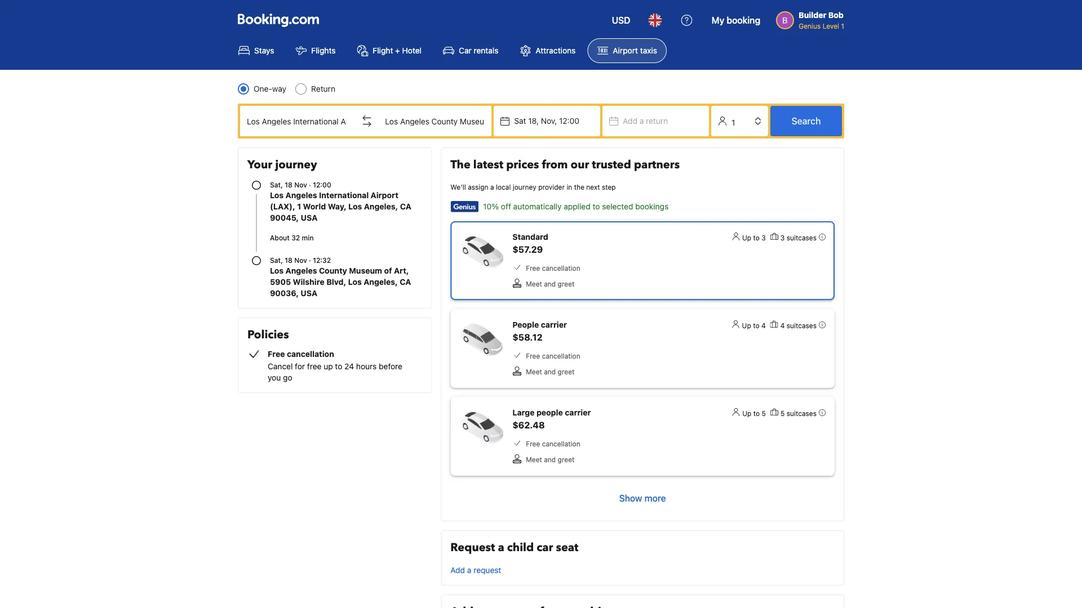 Task type: describe. For each thing, give the bounding box(es) containing it.
a left local
[[490, 183, 494, 191]]

blvd,
[[327, 278, 346, 287]]

up to 4
[[742, 322, 766, 330]]

to right applied
[[593, 202, 600, 211]]

greet for $62.48
[[558, 456, 575, 464]]

before
[[379, 362, 403, 372]]

greet for $58.12
[[558, 368, 575, 376]]

partners
[[634, 157, 680, 173]]

people
[[537, 408, 563, 418]]

one-
[[254, 84, 272, 94]]

next
[[587, 183, 600, 191]]

airport taxis
[[613, 46, 657, 55]]

up for $58.12
[[742, 322, 751, 330]]

airport taxis link
[[588, 38, 667, 63]]

provider
[[539, 183, 565, 191]]

to for carrier
[[753, 322, 760, 330]]

Drop-off location text field
[[379, 108, 492, 135]]

suitcases for $58.12
[[787, 322, 817, 330]]

carrier inside large people carrier $62.48
[[565, 408, 591, 418]]

seat
[[556, 541, 579, 556]]

$57.29
[[513, 244, 543, 255]]

(lax),
[[270, 202, 295, 211]]

meet and greet for $62.48
[[526, 456, 575, 464]]

add for add a return
[[623, 116, 638, 126]]

for
[[295, 362, 305, 372]]

angeles, inside "sat, 18 nov · 12:00 los angeles international airport (lax), 1 world way, los angeles, ca 90045, usa"
[[364, 202, 398, 211]]

your account menu builder bob genius level 1 element
[[777, 5, 849, 31]]

show more
[[619, 494, 666, 504]]

people carrier $58.12
[[513, 321, 567, 343]]

automatically
[[513, 202, 562, 211]]

flights
[[311, 46, 336, 55]]

1 horizontal spatial airport
[[613, 46, 638, 55]]

angeles for 5905
[[286, 266, 317, 276]]

bob
[[829, 10, 844, 20]]

policies
[[248, 328, 289, 343]]

+
[[395, 46, 400, 55]]

free cancellation for $62.48
[[526, 440, 581, 448]]

up for carrier
[[743, 410, 752, 418]]

18 for world
[[285, 181, 293, 189]]

return
[[646, 116, 668, 126]]

prices
[[506, 157, 539, 173]]

to for people
[[754, 410, 760, 418]]

car
[[537, 541, 553, 556]]

sat 18, nov, 12:00 button
[[494, 106, 601, 136]]

the
[[574, 183, 585, 191]]

sat, for world
[[270, 181, 283, 189]]

your journey
[[248, 157, 317, 173]]

local
[[496, 183, 511, 191]]

5905
[[270, 278, 291, 287]]

my
[[712, 15, 725, 26]]

international
[[319, 191, 369, 200]]

0 vertical spatial up
[[743, 234, 752, 242]]

usd
[[612, 15, 631, 26]]

attractions
[[536, 46, 576, 55]]

· for county
[[309, 257, 311, 264]]

cancellation for $57.29
[[542, 264, 581, 272]]

free for $62.48
[[526, 440, 540, 448]]

· for international
[[309, 181, 311, 189]]

one-way
[[254, 84, 286, 94]]

1 5 from the left
[[762, 410, 766, 418]]

booking.com image
[[238, 14, 319, 27]]

selected
[[602, 202, 633, 211]]

request
[[451, 541, 495, 556]]

the latest prices from our trusted partners
[[451, 157, 680, 173]]

your
[[248, 157, 272, 173]]

my booking
[[712, 15, 761, 26]]

hotel
[[402, 46, 422, 55]]

the
[[451, 157, 471, 173]]

1 inside the builder bob genius level 1
[[841, 22, 845, 30]]

los up 5905
[[270, 266, 284, 276]]

32
[[292, 234, 300, 242]]

request a child car seat
[[451, 541, 579, 556]]

add a return button
[[603, 106, 709, 136]]

large
[[513, 408, 535, 418]]

up to 3
[[743, 234, 766, 242]]

meet for $62.48
[[526, 456, 542, 464]]

child
[[507, 541, 534, 556]]

show
[[619, 494, 642, 504]]

ca inside "sat, 18 nov · 12:32 los angeles county museum of art, 5905 wilshire blvd, los angeles, ca 90036, usa"
[[400, 278, 411, 287]]

way
[[272, 84, 286, 94]]

carrier inside people carrier $58.12
[[541, 321, 567, 330]]

and for $62.48
[[544, 456, 556, 464]]

add a return
[[623, 116, 668, 126]]

builder
[[799, 10, 827, 20]]

cancel
[[268, 362, 293, 372]]

off
[[501, 202, 511, 211]]

standard
[[513, 233, 548, 242]]

sat
[[514, 116, 526, 126]]

5 suitcases
[[781, 410, 817, 418]]

wilshire
[[293, 278, 325, 287]]

assign
[[468, 183, 489, 191]]

request
[[474, 566, 501, 576]]

go
[[283, 374, 292, 383]]

12:32 timer
[[313, 257, 331, 264]]

flight + hotel link
[[348, 38, 431, 63]]

car
[[459, 46, 472, 55]]

large people carrier $62.48
[[513, 408, 591, 431]]

a for child
[[498, 541, 505, 556]]

step
[[602, 183, 616, 191]]

meet and greet for $58.12
[[526, 368, 575, 376]]

free
[[307, 362, 322, 372]]

$62.48
[[513, 420, 545, 431]]

we'll assign a local journey provider in the next step
[[451, 183, 616, 191]]



Task type: vqa. For each thing, say whether or not it's contained in the screenshot.
show more
yes



Task type: locate. For each thing, give the bounding box(es) containing it.
Pick-up location text field
[[240, 108, 353, 135]]

3 left the 3 suitcases
[[762, 234, 766, 242]]

0 horizontal spatial add
[[451, 566, 465, 576]]

1 horizontal spatial 1
[[841, 22, 845, 30]]

free for $58.12
[[526, 352, 540, 360]]

angeles, down of
[[364, 278, 398, 287]]

suitcases right up to 4
[[787, 322, 817, 330]]

1
[[841, 22, 845, 30], [297, 202, 301, 211]]

meet and greet down $57.29
[[526, 280, 575, 288]]

2 meet from the top
[[526, 368, 542, 376]]

1 angeles, from the top
[[364, 202, 398, 211]]

1 vertical spatial sat,
[[270, 257, 283, 264]]

free for $57.29
[[526, 264, 540, 272]]

18 for 5905
[[285, 257, 293, 264]]

0 vertical spatial meet and greet
[[526, 280, 575, 288]]

circle empty image
[[252, 257, 261, 266]]

1 vertical spatial up
[[742, 322, 751, 330]]

car rentals link
[[434, 38, 508, 63]]

angeles inside "sat, 18 nov · 12:00 los angeles international airport (lax), 1 world way, los angeles, ca 90045, usa"
[[286, 191, 317, 200]]

cancellation for $62.48
[[542, 440, 581, 448]]

90045,
[[270, 213, 299, 223]]

sat 18, nov, 12:00
[[514, 116, 580, 126]]

nov for world
[[294, 181, 307, 189]]

nov
[[294, 181, 307, 189], [294, 257, 307, 264]]

18 inside "sat, 18 nov · 12:32 los angeles county museum of art, 5905 wilshire blvd, los angeles, ca 90036, usa"
[[285, 257, 293, 264]]

1 meet from the top
[[526, 280, 542, 288]]

18
[[285, 181, 293, 189], [285, 257, 293, 264]]

free down $58.12
[[526, 352, 540, 360]]

search button
[[771, 106, 842, 136]]

to right up
[[335, 362, 342, 372]]

my booking link
[[705, 7, 767, 34]]

1 vertical spatial 1
[[297, 202, 301, 211]]

usa down wilshire
[[301, 289, 318, 298]]

1 horizontal spatial 5
[[781, 410, 785, 418]]

1 vertical spatial airport
[[371, 191, 399, 200]]

meet down $57.29
[[526, 280, 542, 288]]

car rentals
[[459, 46, 499, 55]]

12:00 up "world" at the left of page
[[313, 181, 331, 189]]

to left 4 suitcases
[[753, 322, 760, 330]]

18 down about 32 min
[[285, 257, 293, 264]]

1 vertical spatial suitcases
[[787, 322, 817, 330]]

cancellation up the free
[[287, 350, 334, 359]]

airport right international
[[371, 191, 399, 200]]

free cancellation down large people carrier $62.48 in the bottom of the page
[[526, 440, 581, 448]]

1 vertical spatial meet and greet
[[526, 368, 575, 376]]

nov,
[[541, 116, 557, 126]]

3 meet from the top
[[526, 456, 542, 464]]

2 vertical spatial suitcases
[[787, 410, 817, 418]]

builder bob genius level 1
[[799, 10, 845, 30]]

1 ca from the top
[[400, 202, 412, 211]]

free down $57.29
[[526, 264, 540, 272]]

1 vertical spatial 18
[[285, 257, 293, 264]]

free inside 'free cancellation cancel for free up to 24 hours before you go'
[[268, 350, 285, 359]]

los down international
[[349, 202, 362, 211]]

flights link
[[286, 38, 345, 63]]

3
[[762, 234, 766, 242], [781, 234, 785, 242]]

free cancellation down $57.29
[[526, 264, 581, 272]]

sat, inside "sat, 18 nov · 12:32 los angeles county museum of art, 5905 wilshire blvd, los angeles, ca 90036, usa"
[[270, 257, 283, 264]]

24
[[345, 362, 354, 372]]

angeles,
[[364, 202, 398, 211], [364, 278, 398, 287]]

1 usa from the top
[[301, 213, 318, 223]]

12:00 inside button
[[559, 116, 580, 126]]

usd button
[[605, 7, 638, 34]]

2 sat, from the top
[[270, 257, 283, 264]]

12:00 right nov, on the top of page
[[559, 116, 580, 126]]

2 3 from the left
[[781, 234, 785, 242]]

18 inside "sat, 18 nov · 12:00 los angeles international airport (lax), 1 world way, los angeles, ca 90045, usa"
[[285, 181, 293, 189]]

5 left 5 suitcases
[[762, 410, 766, 418]]

and for $58.12
[[544, 368, 556, 376]]

1 vertical spatial angeles,
[[364, 278, 398, 287]]

cancellation inside 'free cancellation cancel for free up to 24 hours before you go'
[[287, 350, 334, 359]]

free down $62.48
[[526, 440, 540, 448]]

sat, right circle empty icon
[[270, 181, 283, 189]]

we'll
[[451, 183, 466, 191]]

greet
[[558, 280, 575, 288], [558, 368, 575, 376], [558, 456, 575, 464]]

2 vertical spatial meet
[[526, 456, 542, 464]]

1 inside "sat, 18 nov · 12:00 los angeles international airport (lax), 1 world way, los angeles, ca 90045, usa"
[[297, 202, 301, 211]]

greet up people carrier $58.12
[[558, 280, 575, 288]]

0 vertical spatial journey
[[275, 157, 317, 173]]

nov inside "sat, 18 nov · 12:00 los angeles international airport (lax), 1 world way, los angeles, ca 90045, usa"
[[294, 181, 307, 189]]

0 vertical spatial meet
[[526, 280, 542, 288]]

0 vertical spatial ·
[[309, 181, 311, 189]]

up to 5
[[743, 410, 766, 418]]

4 left 4 suitcases
[[762, 322, 766, 330]]

cancellation down $57.29
[[542, 264, 581, 272]]

and up people
[[544, 368, 556, 376]]

0 vertical spatial 18
[[285, 181, 293, 189]]

1 free cancellation from the top
[[526, 264, 581, 272]]

museum
[[349, 266, 382, 276]]

3 free cancellation from the top
[[526, 440, 581, 448]]

1 4 from the left
[[762, 322, 766, 330]]

1 vertical spatial carrier
[[565, 408, 591, 418]]

3 greet from the top
[[558, 456, 575, 464]]

2 ca from the top
[[400, 278, 411, 287]]

airport inside "sat, 18 nov · 12:00 los angeles international airport (lax), 1 world way, los angeles, ca 90045, usa"
[[371, 191, 399, 200]]

12:00 inside "sat, 18 nov · 12:00 los angeles international airport (lax), 1 world way, los angeles, ca 90045, usa"
[[313, 181, 331, 189]]

1 vertical spatial 12:00
[[313, 181, 331, 189]]

angeles inside "sat, 18 nov · 12:32 los angeles county museum of art, 5905 wilshire blvd, los angeles, ca 90036, usa"
[[286, 266, 317, 276]]

2 suitcases from the top
[[787, 322, 817, 330]]

1 right level
[[841, 22, 845, 30]]

2 vertical spatial up
[[743, 410, 752, 418]]

1 greet from the top
[[558, 280, 575, 288]]

bookings
[[636, 202, 669, 211]]

0 vertical spatial sat,
[[270, 181, 283, 189]]

1 meet and greet from the top
[[526, 280, 575, 288]]

· inside "sat, 18 nov · 12:32 los angeles county museum of art, 5905 wilshire blvd, los angeles, ca 90036, usa"
[[309, 257, 311, 264]]

free cancellation cancel for free up to 24 hours before you go
[[268, 350, 403, 383]]

Pick-up location field
[[240, 108, 353, 135]]

5 right up to 5
[[781, 410, 785, 418]]

a left child
[[498, 541, 505, 556]]

1 horizontal spatial 4
[[781, 322, 785, 330]]

and down large people carrier $62.48 in the bottom of the page
[[544, 456, 556, 464]]

1 sat, from the top
[[270, 181, 283, 189]]

suitcases right 'up to 3'
[[787, 234, 817, 242]]

2 free cancellation from the top
[[526, 352, 581, 360]]

18,
[[528, 116, 539, 126]]

stays
[[254, 46, 274, 55]]

1 vertical spatial ·
[[309, 257, 311, 264]]

angeles, inside "sat, 18 nov · 12:32 los angeles county museum of art, 5905 wilshire blvd, los angeles, ca 90036, usa"
[[364, 278, 398, 287]]

and
[[544, 280, 556, 288], [544, 368, 556, 376], [544, 456, 556, 464]]

and for $57.29
[[544, 280, 556, 288]]

ca inside "sat, 18 nov · 12:00 los angeles international airport (lax), 1 world way, los angeles, ca 90045, usa"
[[400, 202, 412, 211]]

meet down $62.48
[[526, 456, 542, 464]]

· inside "sat, 18 nov · 12:00 los angeles international airport (lax), 1 world way, los angeles, ca 90045, usa"
[[309, 181, 311, 189]]

level
[[823, 22, 840, 30]]

1 vertical spatial and
[[544, 368, 556, 376]]

· left the 12:32 timer
[[309, 257, 311, 264]]

a for return
[[640, 116, 644, 126]]

airport left taxis
[[613, 46, 638, 55]]

to left the 3 suitcases
[[754, 234, 760, 242]]

usa down "world" at the left of page
[[301, 213, 318, 223]]

4 suitcases
[[781, 322, 817, 330]]

2 and from the top
[[544, 368, 556, 376]]

0 vertical spatial free cancellation
[[526, 264, 581, 272]]

meet and greet
[[526, 280, 575, 288], [526, 368, 575, 376], [526, 456, 575, 464]]

0 horizontal spatial 3
[[762, 234, 766, 242]]

2 nov from the top
[[294, 257, 307, 264]]

1 vertical spatial greet
[[558, 368, 575, 376]]

suitcases for carrier
[[787, 410, 817, 418]]

a
[[640, 116, 644, 126], [490, 183, 494, 191], [498, 541, 505, 556], [467, 566, 472, 576]]

cancellation down large people carrier $62.48 in the bottom of the page
[[542, 440, 581, 448]]

1 nov from the top
[[294, 181, 307, 189]]

2 5 from the left
[[781, 410, 785, 418]]

county
[[319, 266, 347, 276]]

2 vertical spatial meet and greet
[[526, 456, 575, 464]]

angeles up "world" at the left of page
[[286, 191, 317, 200]]

4 right up to 4
[[781, 322, 785, 330]]

0 vertical spatial nov
[[294, 181, 307, 189]]

nov left 12:00 timer
[[294, 181, 307, 189]]

1 horizontal spatial 12:00
[[559, 116, 580, 126]]

stays link
[[229, 38, 284, 63]]

airport
[[613, 46, 638, 55], [371, 191, 399, 200]]

18 down your journey
[[285, 181, 293, 189]]

nov left the 12:32 timer
[[294, 257, 307, 264]]

0 vertical spatial airport
[[613, 46, 638, 55]]

2 usa from the top
[[301, 289, 318, 298]]

min
[[302, 234, 314, 242]]

search
[[792, 116, 821, 127]]

1 horizontal spatial 3
[[781, 234, 785, 242]]

1 and from the top
[[544, 280, 556, 288]]

0 vertical spatial angeles,
[[364, 202, 398, 211]]

1 vertical spatial nov
[[294, 257, 307, 264]]

flight + hotel
[[373, 46, 422, 55]]

meet down $58.12
[[526, 368, 542, 376]]

a for request
[[467, 566, 472, 576]]

our
[[571, 157, 589, 173]]

2 vertical spatial greet
[[558, 456, 575, 464]]

2 · from the top
[[309, 257, 311, 264]]

0 vertical spatial 1
[[841, 22, 845, 30]]

1 · from the top
[[309, 181, 311, 189]]

meet and greet down large people carrier $62.48 in the bottom of the page
[[526, 456, 575, 464]]

1 vertical spatial free cancellation
[[526, 352, 581, 360]]

from
[[542, 157, 568, 173]]

up left 5 suitcases
[[743, 410, 752, 418]]

to for $57.29
[[754, 234, 760, 242]]

90036,
[[270, 289, 299, 298]]

1 suitcases from the top
[[787, 234, 817, 242]]

2 18 from the top
[[285, 257, 293, 264]]

los
[[270, 191, 284, 200], [349, 202, 362, 211], [270, 266, 284, 276], [348, 278, 362, 287]]

sat, for 5905
[[270, 257, 283, 264]]

about 32 min
[[270, 234, 314, 242]]

3 meet and greet from the top
[[526, 456, 575, 464]]

add left return
[[623, 116, 638, 126]]

0 horizontal spatial journey
[[275, 157, 317, 173]]

angeles up wilshire
[[286, 266, 317, 276]]

standard $57.29
[[513, 233, 548, 255]]

greet up people
[[558, 368, 575, 376]]

3 and from the top
[[544, 456, 556, 464]]

journey right local
[[513, 183, 537, 191]]

hours
[[356, 362, 377, 372]]

free cancellation for $57.29
[[526, 264, 581, 272]]

sat,
[[270, 181, 283, 189], [270, 257, 283, 264]]

2 vertical spatial free cancellation
[[526, 440, 581, 448]]

nov inside "sat, 18 nov · 12:32 los angeles county museum of art, 5905 wilshire blvd, los angeles, ca 90036, usa"
[[294, 257, 307, 264]]

0 vertical spatial carrier
[[541, 321, 567, 330]]

10% off automatically applied to selected bookings
[[483, 202, 669, 211]]

suitcases right up to 5
[[787, 410, 817, 418]]

0 vertical spatial usa
[[301, 213, 318, 223]]

2 angeles from the top
[[286, 266, 317, 276]]

meet and greet for $57.29
[[526, 280, 575, 288]]

0 vertical spatial suitcases
[[787, 234, 817, 242]]

2 meet and greet from the top
[[526, 368, 575, 376]]

12:00 timer
[[313, 181, 331, 189]]

0 vertical spatial 12:00
[[559, 116, 580, 126]]

0 horizontal spatial 12:00
[[313, 181, 331, 189]]

free cancellation for $58.12
[[526, 352, 581, 360]]

1 left "world" at the left of page
[[297, 202, 301, 211]]

1 18 from the top
[[285, 181, 293, 189]]

meet and greet up people
[[526, 368, 575, 376]]

1 angeles from the top
[[286, 191, 317, 200]]

and down standard $57.29
[[544, 280, 556, 288]]

usa inside "sat, 18 nov · 12:32 los angeles county museum of art, 5905 wilshire blvd, los angeles, ca 90036, usa"
[[301, 289, 318, 298]]

los down museum
[[348, 278, 362, 287]]

2 greet from the top
[[558, 368, 575, 376]]

add a request button
[[451, 566, 501, 577]]

0 vertical spatial add
[[623, 116, 638, 126]]

sat, inside "sat, 18 nov · 12:00 los angeles international airport (lax), 1 world way, los angeles, ca 90045, usa"
[[270, 181, 283, 189]]

0 vertical spatial and
[[544, 280, 556, 288]]

genius
[[799, 22, 821, 30]]

up left the 3 suitcases
[[743, 234, 752, 242]]

greet for $57.29
[[558, 280, 575, 288]]

up left 4 suitcases
[[742, 322, 751, 330]]

in
[[567, 183, 572, 191]]

free cancellation down people carrier $58.12
[[526, 352, 581, 360]]

1 vertical spatial angeles
[[286, 266, 317, 276]]

0 horizontal spatial 4
[[762, 322, 766, 330]]

0 vertical spatial greet
[[558, 280, 575, 288]]

meet for $58.12
[[526, 368, 542, 376]]

way,
[[328, 202, 347, 211]]

to
[[593, 202, 600, 211], [754, 234, 760, 242], [753, 322, 760, 330], [335, 362, 342, 372], [754, 410, 760, 418]]

12:00
[[559, 116, 580, 126], [313, 181, 331, 189]]

1 horizontal spatial journey
[[513, 183, 537, 191]]

add down request
[[451, 566, 465, 576]]

1 horizontal spatial add
[[623, 116, 638, 126]]

nov for 5905
[[294, 257, 307, 264]]

journey up 12:00 timer
[[275, 157, 317, 173]]

5
[[762, 410, 766, 418], [781, 410, 785, 418]]

$58.12
[[513, 332, 543, 343]]

1 vertical spatial journey
[[513, 183, 537, 191]]

10%
[[483, 202, 499, 211]]

Drop-off location field
[[379, 108, 492, 135]]

trusted
[[592, 157, 631, 173]]

attractions link
[[511, 38, 585, 63]]

los up (lax),
[[270, 191, 284, 200]]

·
[[309, 181, 311, 189], [309, 257, 311, 264]]

0 horizontal spatial 5
[[762, 410, 766, 418]]

return
[[311, 84, 335, 94]]

3 suitcases from the top
[[787, 410, 817, 418]]

free up cancel
[[268, 350, 285, 359]]

rentals
[[474, 46, 499, 55]]

meet for $57.29
[[526, 280, 542, 288]]

to inside 'free cancellation cancel for free up to 24 hours before you go'
[[335, 362, 342, 372]]

sat, right circle empty image
[[270, 257, 283, 264]]

circle empty image
[[252, 181, 261, 190]]

cancellation for $58.12
[[542, 352, 581, 360]]

angeles for world
[[286, 191, 317, 200]]

up
[[324, 362, 333, 372]]

greet down large people carrier $62.48 in the bottom of the page
[[558, 456, 575, 464]]

add for add a request
[[451, 566, 465, 576]]

a left return
[[640, 116, 644, 126]]

1 3 from the left
[[762, 234, 766, 242]]

12:32
[[313, 257, 331, 264]]

booking
[[727, 15, 761, 26]]

1 vertical spatial usa
[[301, 289, 318, 298]]

angeles, down international
[[364, 202, 398, 211]]

1 vertical spatial add
[[451, 566, 465, 576]]

journey
[[275, 157, 317, 173], [513, 183, 537, 191]]

2 vertical spatial and
[[544, 456, 556, 464]]

more
[[645, 494, 666, 504]]

latest
[[474, 157, 504, 173]]

add
[[623, 116, 638, 126], [451, 566, 465, 576]]

0 horizontal spatial 1
[[297, 202, 301, 211]]

1 vertical spatial ca
[[400, 278, 411, 287]]

0 vertical spatial angeles
[[286, 191, 317, 200]]

a left request
[[467, 566, 472, 576]]

angeles
[[286, 191, 317, 200], [286, 266, 317, 276]]

1 vertical spatial meet
[[526, 368, 542, 376]]

up
[[743, 234, 752, 242], [742, 322, 751, 330], [743, 410, 752, 418]]

2 4 from the left
[[781, 322, 785, 330]]

0 vertical spatial ca
[[400, 202, 412, 211]]

0 horizontal spatial airport
[[371, 191, 399, 200]]

3 right 'up to 3'
[[781, 234, 785, 242]]

to left 5 suitcases
[[754, 410, 760, 418]]

usa inside "sat, 18 nov · 12:00 los angeles international airport (lax), 1 world way, los angeles, ca 90045, usa"
[[301, 213, 318, 223]]

cancellation down people carrier $58.12
[[542, 352, 581, 360]]

2 angeles, from the top
[[364, 278, 398, 287]]

· left 12:00 timer
[[309, 181, 311, 189]]

ca
[[400, 202, 412, 211], [400, 278, 411, 287]]



